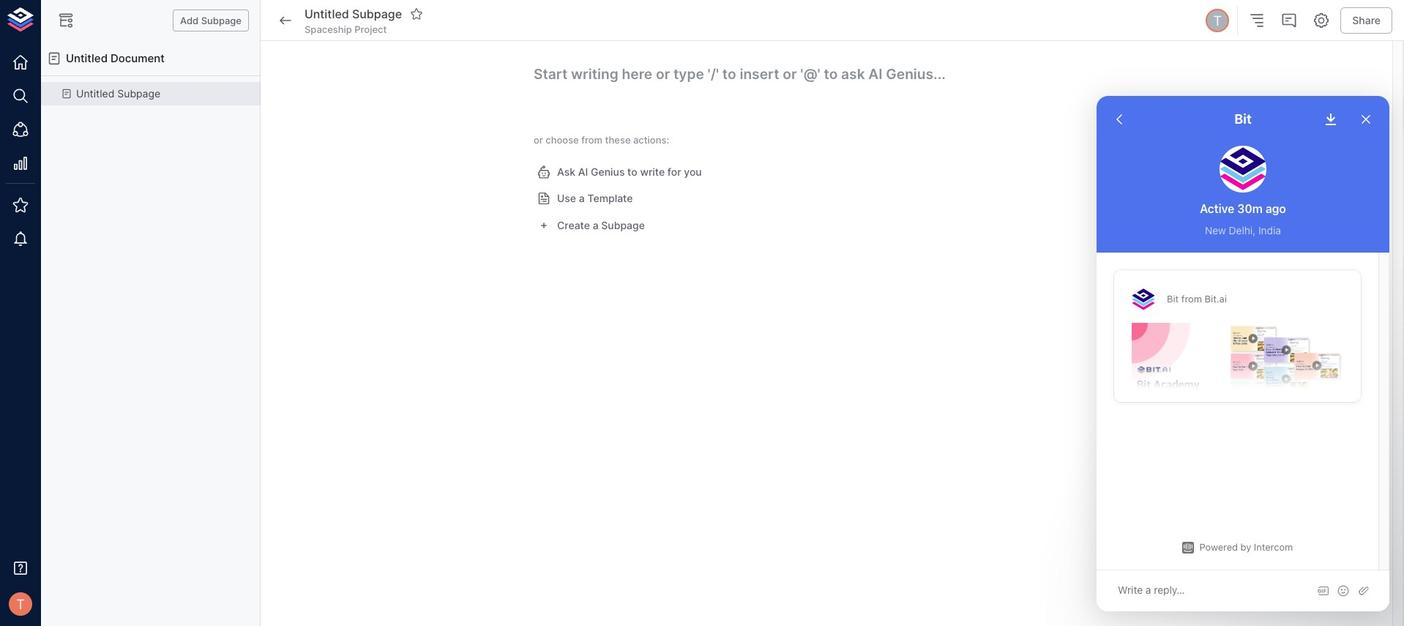 Task type: locate. For each thing, give the bounding box(es) containing it.
a
[[579, 192, 585, 204], [593, 219, 599, 231]]

ask
[[557, 165, 576, 178]]

subpage down the template
[[602, 219, 645, 231]]

hide wiki image
[[57, 12, 75, 29]]

ask ai genius to write for you
[[557, 165, 702, 178]]

untitled subpage
[[305, 6, 402, 21], [76, 87, 161, 100]]

a inside use a template button
[[579, 192, 585, 204]]

untitled down untitled document
[[76, 87, 115, 100]]

0 vertical spatial a
[[579, 192, 585, 204]]

subpage up "project"
[[352, 6, 402, 21]]

t button
[[1204, 7, 1232, 34], [4, 588, 37, 620]]

0 vertical spatial t button
[[1204, 7, 1232, 34]]

table of contents image
[[1249, 12, 1267, 29]]

1 vertical spatial t
[[16, 596, 25, 612]]

share
[[1353, 14, 1381, 26]]

subpage down document
[[117, 87, 161, 100]]

1 horizontal spatial t
[[1214, 12, 1223, 28]]

0 horizontal spatial untitled subpage
[[76, 87, 161, 100]]

add subpage
[[180, 14, 242, 26]]

subpage right "add"
[[201, 14, 242, 26]]

a inside 'create a subpage' button
[[593, 219, 599, 231]]

untitled subpage down untitled document
[[76, 87, 161, 100]]

untitled
[[305, 6, 349, 21], [66, 51, 108, 65], [76, 87, 115, 100]]

t
[[1214, 12, 1223, 28], [16, 596, 25, 612]]

from
[[582, 134, 603, 146]]

0 horizontal spatial a
[[579, 192, 585, 204]]

1 vertical spatial t button
[[4, 588, 37, 620]]

you
[[684, 165, 702, 178]]

a right create
[[593, 219, 599, 231]]

untitled down hide wiki icon
[[66, 51, 108, 65]]

spaceship project link
[[305, 23, 387, 36]]

1 horizontal spatial a
[[593, 219, 599, 231]]

untitled subpage up spaceship project
[[305, 6, 402, 21]]

untitled up spaceship at the top
[[305, 6, 349, 21]]

create a subpage button
[[534, 212, 651, 239]]

actions:
[[634, 134, 670, 146]]

0 vertical spatial untitled
[[305, 6, 349, 21]]

comments image
[[1281, 12, 1299, 29]]

1 vertical spatial a
[[593, 219, 599, 231]]

for
[[668, 165, 682, 178]]

to
[[628, 165, 638, 178]]

or
[[534, 134, 543, 146]]

create
[[557, 219, 590, 231]]

use a template
[[557, 192, 633, 204]]

0 vertical spatial untitled subpage
[[305, 6, 402, 21]]

a right 'use'
[[579, 192, 585, 204]]

2 vertical spatial untitled
[[76, 87, 115, 100]]

1 horizontal spatial t button
[[1204, 7, 1232, 34]]

a for create
[[593, 219, 599, 231]]

or choose from these actions:
[[534, 134, 670, 146]]

choose
[[546, 134, 579, 146]]

dialog
[[1097, 96, 1390, 612]]

settings image
[[1314, 12, 1331, 29]]

subpage
[[352, 6, 402, 21], [201, 14, 242, 26], [117, 87, 161, 100], [602, 219, 645, 231]]



Task type: vqa. For each thing, say whether or not it's contained in the screenshot.
"text box"
no



Task type: describe. For each thing, give the bounding box(es) containing it.
add
[[180, 14, 199, 26]]

0 vertical spatial t
[[1214, 12, 1223, 28]]

create a subpage
[[557, 219, 645, 231]]

use
[[557, 192, 577, 204]]

0 horizontal spatial t
[[16, 596, 25, 612]]

untitled inside "link"
[[76, 87, 115, 100]]

favorite image
[[410, 7, 423, 20]]

ask ai genius to write for you button
[[534, 159, 708, 185]]

go back image
[[277, 12, 294, 29]]

subpage inside "link"
[[117, 87, 161, 100]]

add subpage button
[[173, 9, 249, 32]]

template
[[588, 192, 633, 204]]

0 horizontal spatial t button
[[4, 588, 37, 620]]

1 vertical spatial untitled subpage
[[76, 87, 161, 100]]

project
[[355, 23, 387, 35]]

these
[[605, 134, 631, 146]]

untitled document link
[[41, 41, 261, 76]]

share button
[[1341, 7, 1393, 34]]

untitled document
[[66, 51, 165, 65]]

document
[[111, 51, 165, 65]]

spaceship project
[[305, 23, 387, 35]]

write
[[640, 165, 665, 178]]

a for use
[[579, 192, 585, 204]]

1 vertical spatial untitled
[[66, 51, 108, 65]]

untitled subpage link
[[76, 87, 161, 101]]

1 horizontal spatial untitled subpage
[[305, 6, 402, 21]]

use a template button
[[534, 185, 639, 212]]

ai
[[578, 165, 588, 178]]

genius
[[591, 165, 625, 178]]

spaceship
[[305, 23, 352, 35]]



